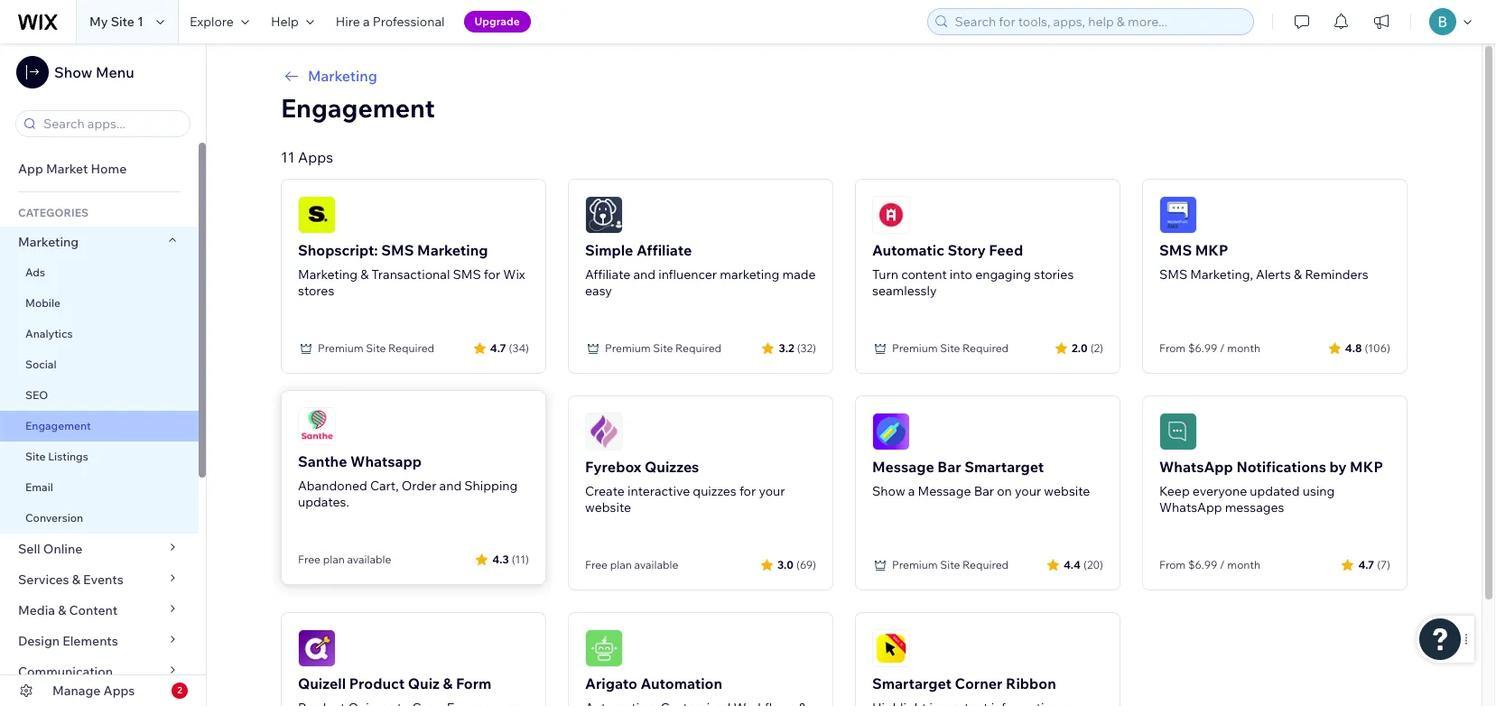 Task type: locate. For each thing, give the bounding box(es) containing it.
premium down seamlessly
[[892, 341, 938, 355]]

categories
[[18, 206, 89, 219]]

apps right manage
[[103, 683, 135, 699]]

11
[[281, 148, 295, 166]]

month down messages
[[1227, 558, 1260, 572]]

1 vertical spatial a
[[908, 483, 915, 499]]

app market home
[[18, 161, 127, 177]]

site for simple
[[653, 341, 673, 355]]

free plan available down updates.
[[298, 553, 391, 566]]

sidebar element
[[0, 43, 207, 706]]

message down message bar smartarget logo
[[872, 458, 934, 476]]

everyone
[[1193, 483, 1247, 499]]

premium for message
[[892, 558, 938, 572]]

site listings
[[25, 450, 88, 463]]

0 horizontal spatial 4.7
[[490, 341, 506, 354]]

4.7 for whatsapp notifications by mkp
[[1358, 558, 1374, 571]]

1 horizontal spatial 4.7
[[1358, 558, 1374, 571]]

affiliate down simple
[[585, 266, 630, 283]]

mkp right by at right
[[1350, 458, 1383, 476]]

quiz
[[408, 674, 440, 693]]

apps inside sidebar element
[[103, 683, 135, 699]]

month down marketing,
[[1227, 341, 1260, 355]]

1 horizontal spatial website
[[1044, 483, 1090, 499]]

0 horizontal spatial and
[[439, 478, 462, 494]]

a
[[363, 14, 370, 30], [908, 483, 915, 499]]

1 vertical spatial show
[[872, 483, 905, 499]]

1 horizontal spatial your
[[1015, 483, 1041, 499]]

wix
[[503, 266, 525, 283]]

on
[[997, 483, 1012, 499]]

1 horizontal spatial and
[[633, 266, 656, 283]]

plan
[[323, 553, 345, 566], [610, 558, 632, 572]]

communication link
[[0, 656, 199, 687]]

mkp inside whatsapp notifications by mkp keep everyone updated using whatsapp messages
[[1350, 458, 1383, 476]]

0 vertical spatial engagement
[[281, 92, 435, 124]]

1 vertical spatial mkp
[[1350, 458, 1383, 476]]

show down message bar smartarget logo
[[872, 483, 905, 499]]

1 horizontal spatial free plan available
[[585, 558, 678, 572]]

your inside fyrebox quizzes create interactive quizzes for your website
[[759, 483, 785, 499]]

sell online
[[18, 541, 82, 557]]

0 horizontal spatial apps
[[103, 683, 135, 699]]

engagement up 11 apps
[[281, 92, 435, 124]]

month for mkp
[[1227, 341, 1260, 355]]

2 from from the top
[[1159, 558, 1186, 572]]

fyrebox quizzes logo image
[[585, 413, 623, 451]]

required down "transactional" at the top left
[[388, 341, 434, 355]]

content
[[69, 602, 118, 618]]

1 horizontal spatial for
[[739, 483, 756, 499]]

required for bar
[[963, 558, 1009, 572]]

0 horizontal spatial free
[[298, 553, 321, 566]]

and right order
[[439, 478, 462, 494]]

$6.99 down 'everyone'
[[1188, 558, 1217, 572]]

1 vertical spatial smartarget
[[872, 674, 952, 693]]

turn
[[872, 266, 898, 283]]

2 your from the left
[[1015, 483, 1041, 499]]

1 vertical spatial whatsapp
[[1159, 499, 1222, 516]]

conversion link
[[0, 503, 199, 534]]

fyrebox quizzes create interactive quizzes for your website
[[585, 458, 785, 516]]

1 vertical spatial /
[[1220, 558, 1225, 572]]

your inside message bar smartarget show a message bar on your website
[[1015, 483, 1041, 499]]

your right "on"
[[1015, 483, 1041, 499]]

3.0 (69)
[[777, 558, 816, 571]]

story
[[948, 241, 986, 259]]

free plan available for fyrebox
[[585, 558, 678, 572]]

2 $6.99 from the top
[[1188, 558, 1217, 572]]

/ down 'everyone'
[[1220, 558, 1225, 572]]

marketing down hire
[[308, 67, 377, 85]]

0 vertical spatial affiliate
[[637, 241, 692, 259]]

available down interactive
[[634, 558, 678, 572]]

whatsapp notifications by mkp keep everyone updated using whatsapp messages
[[1159, 458, 1383, 516]]

1 vertical spatial month
[[1227, 558, 1260, 572]]

1 vertical spatial apps
[[103, 683, 135, 699]]

1 $6.99 from the top
[[1188, 341, 1217, 355]]

ribbon
[[1006, 674, 1056, 693]]

site
[[111, 14, 134, 30], [366, 341, 386, 355], [653, 341, 673, 355], [940, 341, 960, 355], [25, 450, 46, 463], [940, 558, 960, 572]]

whatsapp up keep
[[1159, 458, 1233, 476]]

plan for fyrebox
[[610, 558, 632, 572]]

0 horizontal spatial engagement
[[25, 419, 91, 432]]

1 vertical spatial from
[[1159, 558, 1186, 572]]

available
[[347, 553, 391, 566], [634, 558, 678, 572]]

a right hire
[[363, 14, 370, 30]]

2 / from the top
[[1220, 558, 1225, 572]]

4.7 left (34)
[[490, 341, 506, 354]]

3.2
[[779, 341, 794, 354]]

$6.99 down marketing,
[[1188, 341, 1217, 355]]

0 horizontal spatial your
[[759, 483, 785, 499]]

website down the fyrebox on the left bottom
[[585, 499, 631, 516]]

from down keep
[[1159, 558, 1186, 572]]

& right alerts at top
[[1294, 266, 1302, 283]]

& inside the "shopscript: sms marketing marketing & transactional sms for wix stores"
[[360, 266, 369, 283]]

0 vertical spatial whatsapp
[[1159, 458, 1233, 476]]

for right quizzes at the left bottom of page
[[739, 483, 756, 499]]

affiliate
[[637, 241, 692, 259], [585, 266, 630, 283]]

1 your from the left
[[759, 483, 785, 499]]

2.0
[[1072, 341, 1088, 354]]

whatsapp notifications by mkp logo image
[[1159, 413, 1197, 451]]

shopscript: sms marketing logo image
[[298, 196, 336, 234]]

bar
[[937, 458, 961, 476], [974, 483, 994, 499]]

from $6.99 / month for sms
[[1159, 341, 1260, 355]]

1 from from the top
[[1159, 341, 1186, 355]]

0 vertical spatial mkp
[[1195, 241, 1228, 259]]

whatsapp
[[1159, 458, 1233, 476], [1159, 499, 1222, 516]]

1 vertical spatial $6.99
[[1188, 558, 1217, 572]]

0 vertical spatial from
[[1159, 341, 1186, 355]]

0 vertical spatial and
[[633, 266, 656, 283]]

into
[[950, 266, 972, 283]]

0 horizontal spatial website
[[585, 499, 631, 516]]

(69)
[[796, 558, 816, 571]]

mkp inside sms mkp sms marketing, alerts & reminders
[[1195, 241, 1228, 259]]

0 horizontal spatial for
[[484, 266, 500, 283]]

0 vertical spatial bar
[[937, 458, 961, 476]]

website inside message bar smartarget show a message bar on your website
[[1044, 483, 1090, 499]]

smartarget inside message bar smartarget show a message bar on your website
[[965, 458, 1044, 476]]

site for automatic
[[940, 341, 960, 355]]

transactional
[[372, 266, 450, 283]]

upgrade button
[[464, 11, 531, 33]]

1 horizontal spatial plan
[[610, 558, 632, 572]]

app market home link
[[0, 153, 199, 184]]

2 from $6.99 / month from the top
[[1159, 558, 1260, 572]]

updated
[[1250, 483, 1300, 499]]

0 vertical spatial from $6.99 / month
[[1159, 341, 1260, 355]]

4.7 for shopscript: sms marketing
[[490, 341, 506, 354]]

smartarget down smartarget corner ribbon logo
[[872, 674, 952, 693]]

1 vertical spatial for
[[739, 483, 756, 499]]

plan down updates.
[[323, 553, 345, 566]]

0 vertical spatial 4.7
[[490, 341, 506, 354]]

0 horizontal spatial marketing link
[[0, 227, 199, 257]]

4.7 (7)
[[1358, 558, 1390, 571]]

0 horizontal spatial free plan available
[[298, 553, 391, 566]]

free
[[298, 553, 321, 566], [585, 558, 608, 572]]

0 vertical spatial marketing link
[[281, 65, 1408, 87]]

website right "on"
[[1044, 483, 1090, 499]]

premium up smartarget corner ribbon logo
[[892, 558, 938, 572]]

1 vertical spatial engagement
[[25, 419, 91, 432]]

whatsapp left messages
[[1159, 499, 1222, 516]]

smartarget up "on"
[[965, 458, 1044, 476]]

0 horizontal spatial available
[[347, 553, 391, 566]]

message left "on"
[[918, 483, 971, 499]]

for
[[484, 266, 500, 283], [739, 483, 756, 499]]

available for quizzes
[[634, 558, 678, 572]]

app
[[18, 161, 43, 177]]

1 vertical spatial and
[[439, 478, 462, 494]]

0 vertical spatial for
[[484, 266, 500, 283]]

sms
[[381, 241, 414, 259], [1159, 241, 1192, 259], [453, 266, 481, 283], [1159, 266, 1187, 283]]

free plan available down create
[[585, 558, 678, 572]]

0 vertical spatial month
[[1227, 341, 1260, 355]]

0 vertical spatial $6.99
[[1188, 341, 1217, 355]]

premium down stores
[[318, 341, 363, 355]]

(20)
[[1083, 558, 1103, 571]]

show inside message bar smartarget show a message bar on your website
[[872, 483, 905, 499]]

simple affiliate logo image
[[585, 196, 623, 234]]

reminders
[[1305, 266, 1369, 283]]

1 vertical spatial affiliate
[[585, 266, 630, 283]]

from right (2)
[[1159, 341, 1186, 355]]

santhe whatsapp logo image
[[298, 407, 336, 445]]

&
[[360, 266, 369, 283], [1294, 266, 1302, 283], [72, 572, 80, 588], [58, 602, 66, 618], [443, 674, 453, 693]]

help
[[271, 14, 299, 30]]

1 horizontal spatial a
[[908, 483, 915, 499]]

0 horizontal spatial mkp
[[1195, 241, 1228, 259]]

show menu
[[54, 63, 134, 81]]

quizell product quiz & form
[[298, 674, 492, 693]]

engagement up the site listings
[[25, 419, 91, 432]]

1 vertical spatial marketing link
[[0, 227, 199, 257]]

1 horizontal spatial show
[[872, 483, 905, 499]]

smartarget
[[965, 458, 1044, 476], [872, 674, 952, 693]]

required down engaging
[[963, 341, 1009, 355]]

1 month from the top
[[1227, 341, 1260, 355]]

/ for notifications
[[1220, 558, 1225, 572]]

free down updates.
[[298, 553, 321, 566]]

0 vertical spatial /
[[1220, 341, 1225, 355]]

required
[[388, 341, 434, 355], [675, 341, 722, 355], [963, 341, 1009, 355], [963, 558, 1009, 572]]

quizell product quiz & form logo image
[[298, 629, 336, 667]]

0 vertical spatial apps
[[298, 148, 333, 166]]

plan down create
[[610, 558, 632, 572]]

required for affiliate
[[675, 341, 722, 355]]

available down updates.
[[347, 553, 391, 566]]

website
[[1044, 483, 1090, 499], [585, 499, 631, 516]]

plan for santhe
[[323, 553, 345, 566]]

engagement link
[[0, 411, 199, 442]]

online
[[43, 541, 82, 557]]

1 horizontal spatial available
[[634, 558, 678, 572]]

1 vertical spatial 4.7
[[1358, 558, 1374, 571]]

a down message bar smartarget logo
[[908, 483, 915, 499]]

free plan available for santhe
[[298, 553, 391, 566]]

1 horizontal spatial free
[[585, 558, 608, 572]]

required down influencer
[[675, 341, 722, 355]]

$6.99
[[1188, 341, 1217, 355], [1188, 558, 1217, 572]]

required down "on"
[[963, 558, 1009, 572]]

apps
[[298, 148, 333, 166], [103, 683, 135, 699]]

help button
[[260, 0, 325, 43]]

marketing up "transactional" at the top left
[[417, 241, 488, 259]]

0 horizontal spatial show
[[54, 63, 92, 81]]

and down simple
[[633, 266, 656, 283]]

/ down marketing,
[[1220, 341, 1225, 355]]

site for shopscript:
[[366, 341, 386, 355]]

1 vertical spatial from $6.99 / month
[[1159, 558, 1260, 572]]

sms left wix on the left top of page
[[453, 266, 481, 283]]

& down shopscript:
[[360, 266, 369, 283]]

feed
[[989, 241, 1023, 259]]

marketing down categories
[[18, 234, 79, 250]]

1 from $6.99 / month from the top
[[1159, 341, 1260, 355]]

arigato automation logo image
[[585, 629, 623, 667]]

11 apps
[[281, 148, 333, 166]]

0 horizontal spatial plan
[[323, 553, 345, 566]]

mkp up marketing,
[[1195, 241, 1228, 259]]

Search apps... field
[[38, 111, 184, 136]]

menu
[[96, 63, 134, 81]]

form
[[456, 674, 492, 693]]

alerts
[[1256, 266, 1291, 283]]

1 horizontal spatial mkp
[[1350, 458, 1383, 476]]

marketing
[[308, 67, 377, 85], [18, 234, 79, 250], [417, 241, 488, 259], [298, 266, 358, 283]]

1 / from the top
[[1220, 341, 1225, 355]]

0 horizontal spatial a
[[363, 14, 370, 30]]

your right quizzes at the left bottom of page
[[759, 483, 785, 499]]

premium down easy
[[605, 341, 651, 355]]

for left wix on the left top of page
[[484, 266, 500, 283]]

0 vertical spatial show
[[54, 63, 92, 81]]

2 month from the top
[[1227, 558, 1260, 572]]

quizzes
[[645, 458, 699, 476]]

0 horizontal spatial affiliate
[[585, 266, 630, 283]]

your
[[759, 483, 785, 499], [1015, 483, 1041, 499]]

1 horizontal spatial bar
[[974, 483, 994, 499]]

0 vertical spatial smartarget
[[965, 458, 1044, 476]]

(2)
[[1090, 341, 1103, 354]]

1 horizontal spatial engagement
[[281, 92, 435, 124]]

1 horizontal spatial apps
[[298, 148, 333, 166]]

apps right 11
[[298, 148, 333, 166]]

1 horizontal spatial smartarget
[[965, 458, 1044, 476]]

seamlessly
[[872, 283, 937, 299]]

marketing
[[720, 266, 779, 283]]

Search for tools, apps, help & more... field
[[949, 9, 1248, 34]]

show left menu at the left top of page
[[54, 63, 92, 81]]

month for notifications
[[1227, 558, 1260, 572]]

& inside sms mkp sms marketing, alerts & reminders
[[1294, 266, 1302, 283]]

4.7 left (7)
[[1358, 558, 1374, 571]]

from
[[1159, 341, 1186, 355], [1159, 558, 1186, 572]]

from $6.99 / month down marketing,
[[1159, 341, 1260, 355]]

sms down sms mkp logo
[[1159, 241, 1192, 259]]

engaging
[[975, 266, 1031, 283]]

1 horizontal spatial affiliate
[[637, 241, 692, 259]]

design elements link
[[0, 626, 199, 656]]

premium for automatic
[[892, 341, 938, 355]]

from $6.99 / month for whatsapp
[[1159, 558, 1260, 572]]

from $6.99 / month down messages
[[1159, 558, 1260, 572]]

content
[[901, 266, 947, 283]]

marketing inside sidebar element
[[18, 234, 79, 250]]

free down create
[[585, 558, 608, 572]]

marketing link
[[281, 65, 1408, 87], [0, 227, 199, 257]]

site for message
[[940, 558, 960, 572]]

affiliate up influencer
[[637, 241, 692, 259]]

from $6.99 / month
[[1159, 341, 1260, 355], [1159, 558, 1260, 572]]



Task type: vqa. For each thing, say whether or not it's contained in the screenshot.


Task type: describe. For each thing, give the bounding box(es) containing it.
1 vertical spatial bar
[[974, 483, 994, 499]]

and inside santhe whatsapp abandoned cart, order and shipping updates.
[[439, 478, 462, 494]]

mobile link
[[0, 288, 199, 319]]

4.4
[[1063, 558, 1081, 571]]

4.3
[[492, 552, 509, 566]]

from for sms mkp
[[1159, 341, 1186, 355]]

analytics
[[25, 327, 73, 340]]

marketing down shopscript:
[[298, 266, 358, 283]]

updates.
[[298, 494, 349, 510]]

design
[[18, 633, 60, 649]]

stores
[[298, 283, 334, 299]]

messages
[[1225, 499, 1284, 516]]

premium for shopscript:
[[318, 341, 363, 355]]

automatic
[[872, 241, 944, 259]]

& right media in the bottom of the page
[[58, 602, 66, 618]]

santhe
[[298, 452, 347, 470]]

sms mkp sms marketing, alerts & reminders
[[1159, 241, 1369, 283]]

premium site required for smartarget
[[892, 558, 1009, 572]]

1 whatsapp from the top
[[1159, 458, 1233, 476]]

4.8
[[1345, 341, 1362, 354]]

0 horizontal spatial bar
[[937, 458, 961, 476]]

interactive
[[627, 483, 690, 499]]

sell online link
[[0, 534, 199, 564]]

communication
[[18, 664, 116, 680]]

free for fyrebox quizzes
[[585, 558, 608, 572]]

quizzes
[[693, 483, 737, 499]]

simple affiliate affiliate and influencer marketing made easy
[[585, 241, 816, 299]]

manage
[[52, 683, 101, 699]]

for inside fyrebox quizzes create interactive quizzes for your website
[[739, 483, 756, 499]]

media
[[18, 602, 55, 618]]

quizell
[[298, 674, 346, 693]]

sms left marketing,
[[1159, 266, 1187, 283]]

0 vertical spatial message
[[872, 458, 934, 476]]

message bar smartarget logo image
[[872, 413, 910, 451]]

& right quiz
[[443, 674, 453, 693]]

smartarget corner ribbon logo image
[[872, 629, 910, 667]]

using
[[1303, 483, 1335, 499]]

hire
[[336, 14, 360, 30]]

a inside message bar smartarget show a message bar on your website
[[908, 483, 915, 499]]

automation
[[641, 674, 722, 693]]

for inside the "shopscript: sms marketing marketing & transactional sms for wix stores"
[[484, 266, 500, 283]]

3.0
[[777, 558, 794, 571]]

4.8 (106)
[[1345, 341, 1390, 354]]

1 vertical spatial message
[[918, 483, 971, 499]]

show inside button
[[54, 63, 92, 81]]

$6.99 for sms
[[1188, 341, 1217, 355]]

sms mkp logo image
[[1159, 196, 1197, 234]]

arigato automation
[[585, 674, 722, 693]]

mobile
[[25, 296, 60, 310]]

santhe whatsapp abandoned cart, order and shipping updates.
[[298, 452, 518, 510]]

0 horizontal spatial smartarget
[[872, 674, 952, 693]]

seo
[[25, 388, 48, 402]]

site inside sidebar element
[[25, 450, 46, 463]]

professional
[[373, 14, 445, 30]]

required for story
[[963, 341, 1009, 355]]

media & content link
[[0, 595, 199, 626]]

social link
[[0, 349, 199, 380]]

hire a professional link
[[325, 0, 456, 43]]

premium site required for marketing
[[318, 341, 434, 355]]

simple
[[585, 241, 633, 259]]

home
[[91, 161, 127, 177]]

(106)
[[1365, 341, 1390, 354]]

3.2 (32)
[[779, 341, 816, 354]]

hire a professional
[[336, 14, 445, 30]]

services & events
[[18, 572, 123, 588]]

analytics link
[[0, 319, 199, 349]]

email link
[[0, 472, 199, 503]]

(34)
[[509, 341, 529, 354]]

shopscript:
[[298, 241, 378, 259]]

sms up "transactional" at the top left
[[381, 241, 414, 259]]

cart,
[[370, 478, 399, 494]]

premium for simple
[[605, 341, 651, 355]]

made
[[782, 266, 816, 283]]

required for sms
[[388, 341, 434, 355]]

site listings link
[[0, 442, 199, 472]]

apps for 11 apps
[[298, 148, 333, 166]]

stories
[[1034, 266, 1074, 283]]

apps for manage apps
[[103, 683, 135, 699]]

free for santhe whatsapp
[[298, 553, 321, 566]]

from for whatsapp notifications by mkp
[[1159, 558, 1186, 572]]

whatsapp
[[350, 452, 422, 470]]

premium site required for affiliate
[[605, 341, 722, 355]]

2
[[177, 684, 182, 696]]

explore
[[190, 14, 234, 30]]

email
[[25, 480, 53, 494]]

upgrade
[[475, 14, 520, 28]]

services & events link
[[0, 564, 199, 595]]

(32)
[[797, 341, 816, 354]]

my
[[89, 14, 108, 30]]

services
[[18, 572, 69, 588]]

1
[[137, 14, 143, 30]]

0 vertical spatial a
[[363, 14, 370, 30]]

website inside fyrebox quizzes create interactive quizzes for your website
[[585, 499, 631, 516]]

manage apps
[[52, 683, 135, 699]]

smartarget corner ribbon
[[872, 674, 1056, 693]]

order
[[401, 478, 436, 494]]

available for whatsapp
[[347, 553, 391, 566]]

easy
[[585, 283, 612, 299]]

market
[[46, 161, 88, 177]]

& left events
[[72, 572, 80, 588]]

automatic story feed logo image
[[872, 196, 910, 234]]

notifications
[[1236, 458, 1326, 476]]

sell
[[18, 541, 40, 557]]

social
[[25, 358, 57, 371]]

ads link
[[0, 257, 199, 288]]

4.7 (34)
[[490, 341, 529, 354]]

create
[[585, 483, 625, 499]]

engagement inside sidebar element
[[25, 419, 91, 432]]

$6.99 for whatsapp
[[1188, 558, 1217, 572]]

4.3 (11)
[[492, 552, 529, 566]]

4.4 (20)
[[1063, 558, 1103, 571]]

2.0 (2)
[[1072, 341, 1103, 354]]

premium site required for feed
[[892, 341, 1009, 355]]

conversion
[[25, 511, 83, 525]]

2 whatsapp from the top
[[1159, 499, 1222, 516]]

1 horizontal spatial marketing link
[[281, 65, 1408, 87]]

ads
[[25, 265, 45, 279]]

design elements
[[18, 633, 118, 649]]

arigato
[[585, 674, 637, 693]]

(7)
[[1377, 558, 1390, 571]]

/ for mkp
[[1220, 341, 1225, 355]]

and inside the simple affiliate affiliate and influencer marketing made easy
[[633, 266, 656, 283]]



